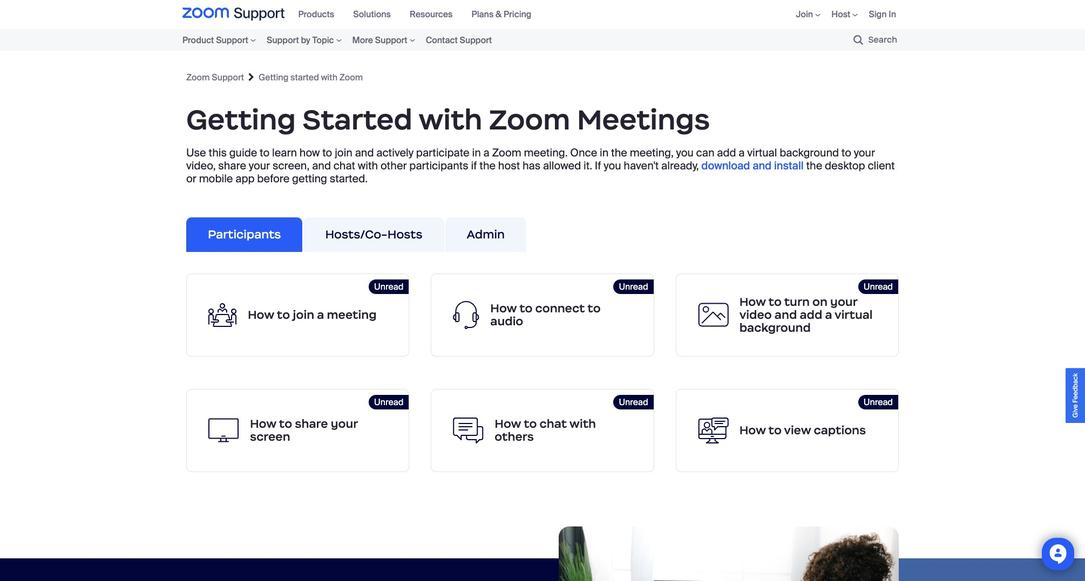 Task type: locate. For each thing, give the bounding box(es) containing it.
with
[[321, 72, 337, 83], [419, 102, 482, 137], [358, 159, 378, 173], [569, 417, 596, 431]]

turn
[[784, 295, 810, 309]]

connect
[[535, 301, 585, 316]]

join up 'started.'
[[335, 146, 352, 160]]

meeting.
[[524, 146, 568, 160]]

your inside how to turn on your video and add a virtual background
[[830, 295, 857, 309]]

1 horizontal spatial join
[[335, 146, 352, 160]]

with inside how to chat with others
[[569, 417, 596, 431]]

1 horizontal spatial you
[[676, 146, 694, 160]]

contact
[[426, 34, 458, 46]]

plans & pricing
[[472, 9, 531, 20]]

1 vertical spatial getting
[[186, 102, 296, 137]]

0 vertical spatial getting
[[259, 72, 288, 83]]

join
[[796, 9, 813, 20]]

solutions
[[353, 9, 391, 20]]

install
[[774, 159, 804, 173]]

you right the 'if' on the top of page
[[604, 159, 621, 173]]

getting right the chevron right image
[[259, 72, 288, 83]]

support inside more support link
[[375, 34, 407, 46]]

support down the plans
[[460, 34, 492, 46]]

you left can
[[676, 146, 694, 160]]

the
[[611, 146, 627, 160], [479, 159, 496, 173], [806, 159, 822, 173]]

add inside "use this guide to learn how to join and actively participate in a zoom meeting. once in the meeting, you can add a virtual background to your video, share your screen, and chat with other participants if the host has allowed it. if you haven't already,"
[[717, 146, 736, 160]]

zoom down the more
[[339, 72, 363, 83]]

the right 'if' at the top left of page
[[479, 159, 496, 173]]

on
[[812, 295, 828, 309]]

video,
[[186, 159, 216, 173]]

0 vertical spatial chat
[[333, 159, 355, 173]]

support for product support
[[216, 34, 248, 46]]

support inside support by topic link
[[267, 34, 299, 46]]

1 vertical spatial add
[[800, 308, 822, 322]]

hosts/co-
[[325, 227, 387, 242]]

chat
[[333, 159, 355, 173], [540, 417, 567, 431]]

with inside "use this guide to learn how to join and actively participate in a zoom meeting. once in the meeting, you can add a virtual background to your video, share your screen, and chat with other participants if the host has allowed it. if you haven't already,"
[[358, 159, 378, 173]]

meeting,
[[630, 146, 674, 160]]

support inside getting started with zoom meetings main content
[[212, 72, 244, 83]]

zoom
[[186, 72, 210, 83], [339, 72, 363, 83], [489, 102, 570, 137], [492, 146, 521, 160]]

join link
[[796, 9, 821, 20]]

background inside how to turn on your video and add a virtual background
[[739, 321, 811, 335]]

how inside how to connect to audio
[[490, 301, 517, 316]]

getting
[[292, 172, 327, 186]]

how
[[739, 295, 766, 309], [490, 301, 517, 316], [248, 308, 274, 322], [250, 417, 276, 431], [495, 417, 521, 431], [739, 423, 766, 438]]

0 horizontal spatial chat
[[333, 159, 355, 173]]

virtual
[[747, 146, 777, 160], [835, 308, 873, 322]]

0 vertical spatial virtual
[[747, 146, 777, 160]]

participate
[[416, 146, 469, 160]]

to inside how to share your screen
[[279, 417, 292, 431]]

how for how to share your screen
[[250, 417, 276, 431]]

1 horizontal spatial add
[[800, 308, 822, 322]]

to
[[260, 146, 270, 160], [322, 146, 332, 160], [841, 146, 851, 160], [768, 295, 782, 309], [519, 301, 533, 316], [587, 301, 601, 316], [277, 308, 290, 322], [279, 417, 292, 431], [524, 417, 537, 431], [768, 423, 782, 438]]

hosts
[[387, 227, 422, 242]]

product support link
[[182, 33, 261, 47]]

and up 'started.'
[[355, 146, 374, 160]]

chat inside how to chat with others
[[540, 417, 567, 431]]

virtual inside "use this guide to learn how to join and actively participate in a zoom meeting. once in the meeting, you can add a virtual background to your video, share your screen, and chat with other participants if the host has allowed it. if you haven't already,"
[[747, 146, 777, 160]]

1 horizontal spatial chat
[[540, 417, 567, 431]]

plans & pricing link
[[472, 9, 540, 20]]

the right the 'if' on the top of page
[[611, 146, 627, 160]]

solutions link
[[353, 9, 399, 20]]

zoom left has on the left of the page
[[492, 146, 521, 160]]

participants
[[409, 159, 468, 173]]

0 vertical spatial background
[[780, 146, 839, 160]]

use this guide to learn how to join and actively participate in a zoom meeting. once in the meeting, you can add a virtual background to your video, share your screen, and chat with other participants if the host has allowed it. if you haven't already,
[[186, 146, 875, 173]]

join
[[335, 146, 352, 160], [293, 308, 314, 322]]

support
[[216, 34, 248, 46], [267, 34, 299, 46], [375, 34, 407, 46], [460, 34, 492, 46], [212, 72, 244, 83]]

0 vertical spatial add
[[717, 146, 736, 160]]

how for how to view captions
[[739, 423, 766, 438]]

0 horizontal spatial you
[[604, 159, 621, 173]]

share
[[218, 159, 246, 173], [295, 417, 328, 431]]

this
[[209, 146, 227, 160]]

others
[[495, 430, 534, 444]]

in right once
[[600, 146, 609, 160]]

you
[[676, 146, 694, 160], [604, 159, 621, 173]]

your
[[854, 146, 875, 160], [249, 159, 270, 173], [830, 295, 857, 309], [331, 417, 358, 431]]

video
[[739, 308, 772, 322]]

menu bar
[[293, 0, 545, 29], [780, 0, 903, 29], [182, 29, 530, 51]]

how inside how to turn on your video and add a virtual background
[[739, 295, 766, 309]]

admin button
[[445, 217, 526, 252]]

share inside "use this guide to learn how to join and actively participate in a zoom meeting. once in the meeting, you can add a virtual background to your video, share your screen, and chat with other participants if the host has allowed it. if you haven't already,"
[[218, 159, 246, 173]]

getting started with zoom meetings
[[186, 102, 710, 137]]

join left meeting
[[293, 308, 314, 322]]

chat right others
[[540, 417, 567, 431]]

support down "zoom support" image
[[216, 34, 248, 46]]

products link
[[298, 9, 342, 20]]

getting for getting started with zoom
[[259, 72, 288, 83]]

in right sign
[[889, 9, 896, 20]]

support left the by
[[267, 34, 299, 46]]

menu bar containing product support
[[182, 29, 530, 51]]

1 vertical spatial chat
[[540, 417, 567, 431]]

topic
[[312, 34, 334, 46]]

chat right how
[[333, 159, 355, 173]]

how for how to turn on your video and add a virtual background
[[739, 295, 766, 309]]

the right install on the right top
[[806, 159, 822, 173]]

background
[[780, 146, 839, 160], [739, 321, 811, 335]]

download and install link
[[701, 159, 804, 173]]

zoom down product
[[186, 72, 210, 83]]

add inside how to turn on your video and add a virtual background
[[800, 308, 822, 322]]

product
[[182, 34, 214, 46]]

getting for getting started with zoom meetings
[[186, 102, 296, 137]]

client
[[868, 159, 895, 173]]

1 horizontal spatial virtual
[[835, 308, 873, 322]]

and
[[355, 146, 374, 160], [312, 159, 331, 173], [753, 159, 772, 173], [775, 308, 797, 322]]

in
[[889, 9, 896, 20], [472, 146, 481, 160], [600, 146, 609, 160]]

search image
[[853, 35, 863, 45], [853, 35, 863, 45]]

1 horizontal spatial in
[[600, 146, 609, 160]]

host
[[498, 159, 520, 173]]

share inside how to share your screen
[[295, 417, 328, 431]]

how to share your screen
[[250, 417, 358, 444]]

0 horizontal spatial add
[[717, 146, 736, 160]]

getting
[[259, 72, 288, 83], [186, 102, 296, 137]]

and right video
[[775, 308, 797, 322]]

0 vertical spatial join
[[335, 146, 352, 160]]

1 vertical spatial virtual
[[835, 308, 873, 322]]

1 vertical spatial background
[[739, 321, 811, 335]]

guide
[[229, 146, 257, 160]]

can
[[696, 146, 714, 160]]

support inside contact support 'link'
[[460, 34, 492, 46]]

how inside how to chat with others
[[495, 417, 521, 431]]

how for how to chat with others
[[495, 417, 521, 431]]

1 vertical spatial share
[[295, 417, 328, 431]]

a right turn
[[825, 308, 832, 322]]

menu bar containing products
[[293, 0, 545, 29]]

support right the more
[[375, 34, 407, 46]]

mobile
[[199, 172, 233, 186]]

contact support link
[[420, 33, 497, 47]]

1 vertical spatial join
[[293, 308, 314, 322]]

add
[[717, 146, 736, 160], [800, 308, 822, 322]]

it.
[[584, 159, 592, 173]]

a
[[483, 146, 489, 160], [739, 146, 745, 160], [317, 308, 324, 322], [825, 308, 832, 322]]

getting up guide in the top of the page
[[186, 102, 296, 137]]

0 horizontal spatial share
[[218, 159, 246, 173]]

2 horizontal spatial the
[[806, 159, 822, 173]]

0 vertical spatial share
[[218, 159, 246, 173]]

share right screen
[[295, 417, 328, 431]]

1 horizontal spatial share
[[295, 417, 328, 431]]

0 horizontal spatial virtual
[[747, 146, 777, 160]]

has
[[522, 159, 540, 173]]

hosts/co-hosts
[[325, 227, 422, 242]]

support inside product support link
[[216, 34, 248, 46]]

share right video,
[[218, 159, 246, 173]]

how inside how to share your screen
[[250, 417, 276, 431]]

meeting
[[327, 308, 377, 322]]

support left the chevron right image
[[212, 72, 244, 83]]

in right participate
[[472, 146, 481, 160]]

sign in
[[869, 9, 896, 20]]

pricing
[[504, 9, 531, 20]]

a right can
[[739, 146, 745, 160]]



Task type: describe. For each thing, give the bounding box(es) containing it.
zoom inside "use this guide to learn how to join and actively participate in a zoom meeting. once in the meeting, you can add a virtual background to your video, share your screen, and chat with other participants if the host has allowed it. if you haven't already,"
[[492, 146, 521, 160]]

how
[[299, 146, 320, 160]]

haven't
[[624, 159, 659, 173]]

once
[[570, 146, 597, 160]]

support for more support
[[375, 34, 407, 46]]

product support
[[182, 34, 248, 46]]

allowed
[[543, 159, 581, 173]]

getting started with zoom
[[259, 72, 363, 83]]

how to chat with others
[[495, 417, 596, 444]]

background inside "use this guide to learn how to join and actively participate in a zoom meeting. once in the meeting, you can add a virtual background to your video, share your screen, and chat with other participants if the host has allowed it. if you haven't already,"
[[780, 146, 839, 160]]

participants
[[208, 227, 281, 242]]

started
[[290, 72, 319, 83]]

products
[[298, 9, 334, 20]]

audio
[[490, 314, 523, 329]]

started
[[302, 102, 412, 137]]

join inside "use this guide to learn how to join and actively participate in a zoom meeting. once in the meeting, you can add a virtual background to your video, share your screen, and chat with other participants if the host has allowed it. if you haven't already,"
[[335, 146, 352, 160]]

support for contact support
[[460, 34, 492, 46]]

how to view captions
[[739, 423, 866, 438]]

if
[[595, 159, 601, 173]]

a left meeting
[[317, 308, 324, 322]]

more support link
[[347, 33, 420, 47]]

how to connect to audio
[[490, 301, 601, 329]]

search button
[[838, 29, 903, 51]]

and inside how to turn on your video and add a virtual background
[[775, 308, 797, 322]]

zoom up meeting.
[[489, 102, 570, 137]]

support by topic
[[267, 34, 334, 46]]

download
[[701, 159, 750, 173]]

other
[[381, 159, 407, 173]]

and left install on the right top
[[753, 159, 772, 173]]

how to join a meeting
[[248, 308, 377, 322]]

support by topic link
[[261, 33, 347, 47]]

started.
[[330, 172, 368, 186]]

desktop
[[825, 159, 865, 173]]

app
[[235, 172, 255, 186]]

support for zoom support
[[212, 72, 244, 83]]

chevron right image
[[248, 73, 254, 82]]

captions
[[814, 423, 866, 438]]

getting started with zoom link
[[259, 72, 363, 83]]

learn
[[272, 146, 297, 160]]

actively
[[376, 146, 414, 160]]

zoom support image
[[182, 8, 285, 22]]

2 horizontal spatial in
[[889, 9, 896, 20]]

zoom support
[[186, 72, 244, 83]]

resources
[[410, 9, 453, 20]]

zoom support link
[[186, 72, 244, 83]]

menu bar containing join
[[780, 0, 903, 29]]

already,
[[661, 159, 699, 173]]

0 horizontal spatial in
[[472, 146, 481, 160]]

host link
[[831, 9, 858, 20]]

chat inside "use this guide to learn how to join and actively participate in a zoom meeting. once in the meeting, you can add a virtual background to your video, share your screen, and chat with other participants if the host has allowed it. if you haven't already,"
[[333, 159, 355, 173]]

your inside how to share your screen
[[331, 417, 358, 431]]

how to turn on your video and add a virtual background
[[739, 295, 873, 335]]

getting started with zoom meetings main content
[[0, 51, 1085, 581]]

if
[[471, 159, 477, 173]]

how for how to join a meeting
[[248, 308, 274, 322]]

screen,
[[273, 159, 310, 173]]

screen
[[250, 430, 290, 444]]

1 horizontal spatial the
[[611, 146, 627, 160]]

or
[[186, 172, 196, 186]]

use
[[186, 146, 206, 160]]

admin
[[467, 227, 505, 242]]

more
[[352, 34, 373, 46]]

sign
[[869, 9, 887, 20]]

0 horizontal spatial join
[[293, 308, 314, 322]]

download and install
[[701, 159, 804, 173]]

the inside the desktop client or mobile app before getting started.
[[806, 159, 822, 173]]

view
[[784, 423, 811, 438]]

virtual inside how to turn on your video and add a virtual background
[[835, 308, 873, 322]]

participants button
[[186, 217, 303, 252]]

to inside how to chat with others
[[524, 417, 537, 431]]

resources link
[[410, 9, 461, 20]]

host
[[831, 9, 850, 20]]

plans
[[472, 9, 494, 20]]

sign in link
[[869, 9, 896, 20]]

search
[[868, 35, 897, 45]]

contact support
[[426, 34, 492, 46]]

how for how to connect to audio
[[490, 301, 517, 316]]

0 horizontal spatial the
[[479, 159, 496, 173]]

meetings
[[577, 102, 710, 137]]

and right the screen,
[[312, 159, 331, 173]]

by
[[301, 34, 310, 46]]

a right 'if' at the top left of page
[[483, 146, 489, 160]]

a inside how to turn on your video and add a virtual background
[[825, 308, 832, 322]]

more support
[[352, 34, 407, 46]]

the desktop client or mobile app before getting started.
[[186, 159, 895, 186]]

to inside how to turn on your video and add a virtual background
[[768, 295, 782, 309]]

before
[[257, 172, 290, 186]]

&
[[496, 9, 502, 20]]



Task type: vqa. For each thing, say whether or not it's contained in the screenshot.
Product Support
yes



